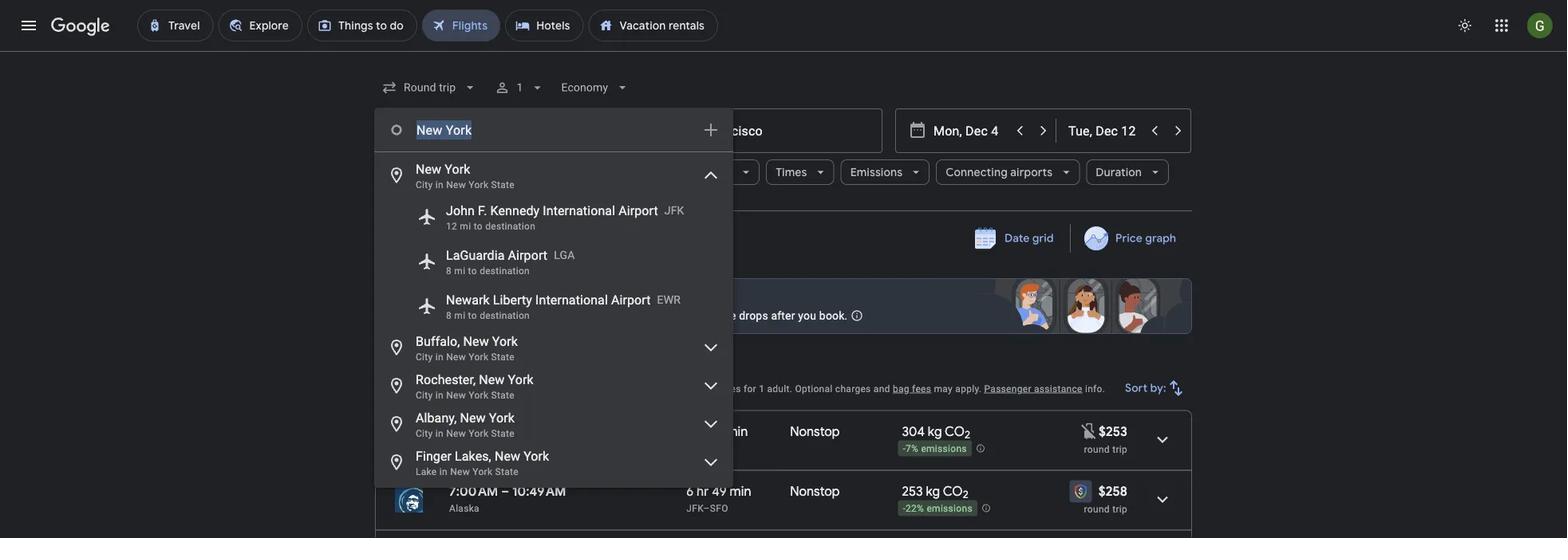 Task type: vqa. For each thing, say whether or not it's contained in the screenshot.
'Price' inside Price popup button
yes



Task type: locate. For each thing, give the bounding box(es) containing it.
0 vertical spatial co
[[945, 424, 965, 440]]

price inside popup button
[[706, 165, 733, 180]]

2 vertical spatial price
[[433, 288, 463, 305]]

1 vertical spatial nonstop
[[790, 484, 840, 500]]

0 vertical spatial round trip
[[1084, 444, 1128, 455]]

kg up -22% emissions
[[926, 484, 940, 500]]

2 you from the left
[[798, 309, 817, 322]]

to inside john f. kennedy international airport jfk 12 mi to destination
[[474, 221, 483, 232]]

price down origin, select multiple airports image
[[706, 165, 733, 180]]

2 hr from the top
[[697, 484, 709, 500]]

hr inside 6 hr 21 min sfo
[[697, 424, 709, 440]]

1 vertical spatial sfo
[[710, 503, 728, 514]]

6 inside 6 hr 49 min jfk – sfo
[[687, 484, 694, 500]]

price for price guarantee
[[433, 288, 463, 305]]

sort by: button
[[1119, 369, 1192, 408]]

you right pays
[[587, 309, 605, 322]]

emissions
[[921, 444, 967, 455], [927, 504, 973, 515]]

in for albany,
[[436, 429, 444, 440]]

in inside albany, new york city in new york state
[[436, 429, 444, 440]]

min right 49
[[730, 484, 751, 500]]

– left 9:26 pm
[[500, 424, 507, 440]]

in inside finger lakes, new york lake in new york state
[[440, 467, 448, 478]]

state for albany, new york
[[491, 429, 515, 440]]

airport inside laguardia airport lga 8 mi to destination
[[508, 248, 548, 263]]

trip down 258 us dollars text field
[[1113, 504, 1128, 515]]

albany, new york option
[[374, 405, 733, 444]]

0 vertical spatial mi
[[460, 221, 471, 232]]

state inside the buffalo, new york city in new york state
[[491, 352, 515, 363]]

airport inside john f. kennedy international airport jfk 12 mi to destination
[[619, 203, 658, 218]]

1 vertical spatial 1
[[759, 383, 765, 395]]

round down this price for this flight doesn't include overhead bin access. if you need a carry-on bag, use the bags filter to update prices. "image"
[[1084, 444, 1110, 455]]

in right all
[[436, 180, 444, 191]]

trip down 253 us dollars text field
[[1113, 444, 1128, 455]]

f.
[[478, 203, 487, 218]]

price left drops
[[711, 309, 736, 322]]

2
[[965, 429, 970, 442], [963, 489, 969, 502]]

6 left 49
[[687, 484, 694, 500]]

co up -22% emissions
[[943, 484, 963, 500]]

- down 253
[[903, 504, 906, 515]]

6
[[687, 424, 694, 440], [687, 484, 694, 500]]

– inside 6:05 pm – 9:26 pm united
[[500, 424, 507, 440]]

state inside rochester, new york city in new york state
[[491, 390, 515, 401]]

1 trip from the top
[[1113, 444, 1128, 455]]

0 vertical spatial trip
[[1113, 444, 1128, 455]]

best departing flights main content
[[375, 224, 1192, 539]]

0 vertical spatial nonstop
[[790, 424, 840, 440]]

finger lakes, new york option
[[374, 444, 733, 482]]

1 up where else? text box
[[517, 81, 523, 94]]

destination
[[485, 221, 536, 232], [480, 266, 530, 277], [480, 310, 530, 322]]

0 vertical spatial price
[[706, 165, 733, 180]]

emissions down 253 kg co 2
[[927, 504, 973, 515]]

you right after
[[798, 309, 817, 322]]

304
[[902, 424, 925, 440]]

2 8 from the top
[[446, 310, 452, 322]]

bag
[[893, 383, 910, 395]]

connecting airports button
[[936, 153, 1080, 192]]

finger
[[416, 449, 452, 464]]

– down total duration 6 hr 49 min. "element"
[[704, 503, 710, 514]]

dec 4 – 12
[[495, 233, 547, 247]]

all filters button
[[375, 160, 465, 185]]

0 vertical spatial hr
[[697, 424, 709, 440]]

in
[[436, 180, 444, 191], [436, 352, 444, 363], [436, 390, 444, 401], [436, 429, 444, 440], [440, 467, 448, 478]]

1 hr from the top
[[697, 424, 709, 440]]

2 inside 253 kg co 2
[[963, 489, 969, 502]]

in right lake
[[440, 467, 448, 478]]

1 horizontal spatial price
[[711, 309, 736, 322]]

co for 253
[[943, 484, 963, 500]]

1 - from the top
[[903, 444, 906, 455]]

1
[[517, 81, 523, 94], [759, 383, 765, 395]]

state for buffalo, new york
[[491, 352, 515, 363]]

1 vertical spatial jfk
[[687, 503, 704, 514]]

mi right 12
[[460, 221, 471, 232]]

2 vertical spatial destination
[[480, 310, 530, 322]]

1 horizontal spatial and
[[874, 383, 890, 395]]

price left graph
[[1115, 231, 1143, 246]]

emissions button
[[841, 153, 930, 192]]

1 horizontal spatial the
[[692, 309, 708, 322]]

1 vertical spatial price
[[1115, 231, 1143, 246]]

sfo down 21
[[714, 443, 732, 454]]

jfk
[[665, 204, 684, 217], [687, 503, 704, 514]]

2 - from the top
[[903, 504, 906, 515]]

in down buffalo,
[[436, 352, 444, 363]]

0 vertical spatial emissions
[[921, 444, 967, 455]]

None search field
[[374, 69, 1192, 488]]

– for 6:05 pm
[[500, 424, 507, 440]]

fees right bag
[[912, 383, 931, 395]]

0 vertical spatial sfo
[[714, 443, 732, 454]]

min right 21
[[727, 424, 748, 440]]

21
[[712, 424, 724, 440]]

0 vertical spatial airport
[[619, 203, 658, 218]]

state inside albany, new york city in new york state
[[491, 429, 515, 440]]

hr left 21
[[697, 424, 709, 440]]

3 city from the top
[[416, 390, 433, 401]]

0 horizontal spatial and
[[479, 383, 496, 395]]

nonstop flight. element
[[790, 424, 840, 442], [790, 484, 840, 502]]

buffalo, new york city in new york state
[[416, 334, 518, 363]]

1 vertical spatial trip
[[1113, 504, 1128, 515]]

state
[[491, 180, 515, 191], [491, 352, 515, 363], [491, 390, 515, 401], [491, 429, 515, 440], [495, 467, 519, 478]]

learn more about price guarantee image
[[838, 297, 876, 335]]

min
[[727, 424, 748, 440], [730, 484, 751, 500]]

2 vertical spatial –
[[704, 503, 710, 514]]

loading results progress bar
[[0, 51, 1567, 54]]

list box
[[374, 152, 733, 488]]

origin, select multiple airports image
[[701, 121, 721, 140]]

min inside 6 hr 49 min jfk – sfo
[[730, 484, 751, 500]]

4 city from the top
[[416, 429, 433, 440]]

and left bag
[[874, 383, 890, 395]]

destination down the liberty
[[480, 310, 530, 322]]

nonstop
[[790, 424, 840, 440], [790, 484, 840, 500]]

0 vertical spatial 8
[[446, 266, 452, 277]]

flight details. leaves newark liberty international airport at 6:05 pm on monday, december 4 and arrives at san francisco international airport at 9:26 pm on monday, december 4. image
[[1144, 421, 1182, 459]]

kg up -7% emissions
[[928, 424, 942, 440]]

city inside rochester, new york city in new york state
[[416, 390, 433, 401]]

lakes,
[[455, 449, 491, 464]]

in for rochester,
[[436, 390, 444, 401]]

– inside 6 hr 49 min jfk – sfo
[[704, 503, 710, 514]]

0 vertical spatial jfk
[[665, 204, 684, 217]]

co inside 304 kg co 2
[[945, 424, 965, 440]]

nonstop flight. element for 6 hr 49 min
[[790, 484, 840, 502]]

2 inside 304 kg co 2
[[965, 429, 970, 442]]

city inside the buffalo, new york city in new york state
[[416, 352, 433, 363]]

price up for
[[433, 288, 463, 305]]

alaska
[[449, 503, 480, 514]]

0 vertical spatial international
[[543, 203, 615, 218]]

toggle nearby airports for new york image
[[701, 166, 721, 185]]

1 vertical spatial destination
[[480, 266, 530, 277]]

filters
[[421, 165, 452, 180]]

co
[[945, 424, 965, 440], [943, 484, 963, 500]]

0 vertical spatial min
[[727, 424, 748, 440]]

+
[[714, 383, 719, 395]]

1 horizontal spatial 1
[[759, 383, 765, 395]]

city for rochester, new york
[[416, 390, 433, 401]]

1 vertical spatial airport
[[508, 248, 548, 263]]

in down 'albany,'
[[436, 429, 444, 440]]

1 vertical spatial price
[[454, 383, 477, 395]]

2 and from the left
[[874, 383, 890, 395]]

round trip down $253
[[1084, 444, 1128, 455]]

2 up -7% emissions
[[965, 429, 970, 442]]

2 6 from the top
[[687, 484, 694, 500]]

flights,
[[484, 309, 518, 322]]

all
[[405, 165, 419, 180]]

2 round trip from the top
[[1084, 504, 1128, 515]]

1 vertical spatial round
[[1084, 504, 1110, 515]]

0 vertical spatial –
[[500, 424, 507, 440]]

lake
[[416, 467, 437, 478]]

rochester, new york option
[[374, 367, 733, 405]]

price for price graph
[[1115, 231, 1143, 246]]

1 8 from the top
[[446, 266, 452, 277]]

united
[[449, 443, 478, 454]]

to inside laguardia airport lga 8 mi to destination
[[468, 266, 477, 277]]

fees right +
[[722, 383, 741, 395]]

253
[[902, 484, 923, 500]]

1 6 from the top
[[687, 424, 694, 440]]

airport
[[619, 203, 658, 218], [508, 248, 548, 263], [611, 292, 651, 308]]

1 horizontal spatial you
[[798, 309, 817, 322]]

0 horizontal spatial fees
[[722, 383, 741, 395]]

1 horizontal spatial price
[[706, 165, 733, 180]]

laguardia airport lga 8 mi to destination
[[446, 248, 575, 277]]

new
[[416, 162, 441, 177], [446, 180, 466, 191], [541, 292, 562, 302], [463, 334, 489, 349], [446, 352, 466, 363], [479, 372, 505, 387], [446, 390, 466, 401], [460, 411, 486, 426], [446, 429, 466, 440], [495, 449, 520, 464], [450, 467, 470, 478]]

jfk inside 6 hr 49 min jfk – sfo
[[687, 503, 704, 514]]

to
[[474, 221, 483, 232], [468, 266, 477, 277], [468, 310, 477, 322]]

duration
[[1096, 165, 1142, 180]]

–
[[500, 424, 507, 440], [501, 484, 509, 500], [704, 503, 710, 514]]

sort by:
[[1125, 381, 1167, 396]]

4 – 12
[[519, 233, 547, 247]]

1 vertical spatial international
[[536, 292, 608, 308]]

destination up dec at the left top
[[485, 221, 536, 232]]

laguardia airport (lga) option
[[374, 239, 733, 284]]

1 vertical spatial co
[[943, 484, 963, 500]]

the right if
[[692, 309, 708, 322]]

destination inside newark liberty international airport ewr 8 mi to destination
[[480, 310, 530, 322]]

round down $258
[[1084, 504, 1110, 515]]

kg inside 253 kg co 2
[[926, 484, 940, 500]]

1 nonstop from the top
[[790, 424, 840, 440]]

1 round from the top
[[1084, 444, 1110, 455]]

1 vertical spatial min
[[730, 484, 751, 500]]

8 inside newark liberty international airport ewr 8 mi to destination
[[446, 310, 452, 322]]

Return text field
[[1069, 109, 1142, 152]]

2 vertical spatial to
[[468, 310, 477, 322]]

2 up -22% emissions
[[963, 489, 969, 502]]

in inside rochester, new york city in new york state
[[436, 390, 444, 401]]

0 vertical spatial 2
[[965, 429, 970, 442]]

0 vertical spatial -
[[903, 444, 906, 455]]

9:26 pm
[[511, 424, 556, 440]]

trip
[[1113, 444, 1128, 455], [1113, 504, 1128, 515]]

round
[[1084, 444, 1110, 455], [1084, 504, 1110, 515]]

city inside albany, new york city in new york state
[[416, 429, 433, 440]]

None text field
[[632, 109, 883, 153]]

international down new york option
[[543, 203, 615, 218]]

kg inside 304 kg co 2
[[928, 424, 942, 440]]

1 vertical spatial round trip
[[1084, 504, 1128, 515]]

international up pays
[[536, 292, 608, 308]]

0 vertical spatial to
[[474, 221, 483, 232]]

0 vertical spatial kg
[[928, 424, 942, 440]]

best departing flights
[[375, 359, 535, 379]]

1 city from the top
[[416, 180, 433, 191]]

1 horizontal spatial fees
[[912, 383, 931, 395]]

to down laguardia on the left top of the page
[[468, 266, 477, 277]]

2 vertical spatial mi
[[454, 310, 466, 322]]

the left difference
[[608, 309, 624, 322]]

in inside the buffalo, new york city in new york state
[[436, 352, 444, 363]]

1 vertical spatial emissions
[[927, 504, 973, 515]]

mi inside newark liberty international airport ewr 8 mi to destination
[[454, 310, 466, 322]]

0 vertical spatial nonstop flight. element
[[790, 424, 840, 442]]

mi down 'newark'
[[454, 310, 466, 322]]

price right on
[[454, 383, 477, 395]]

1 vertical spatial to
[[468, 266, 477, 277]]

6 left toggle nearby airports for albany, new york icon
[[687, 424, 694, 440]]

to down f.
[[474, 221, 483, 232]]

8 down laguardia on the left top of the page
[[446, 266, 452, 277]]

0 horizontal spatial the
[[608, 309, 624, 322]]

1 vertical spatial 8
[[446, 310, 452, 322]]

258 US dollars text field
[[1099, 484, 1128, 500]]

airports
[[1011, 165, 1053, 180]]

8 inside laguardia airport lga 8 mi to destination
[[446, 266, 452, 277]]

0 horizontal spatial 1
[[517, 81, 523, 94]]

New feature text field
[[534, 289, 569, 305]]

times button
[[766, 153, 834, 192]]

0 horizontal spatial jfk
[[665, 204, 684, 217]]

1 round trip from the top
[[1084, 444, 1128, 455]]

0 vertical spatial 1
[[517, 81, 523, 94]]

1 nonstop flight. element from the top
[[790, 424, 840, 442]]

in down rochester,
[[436, 390, 444, 401]]

1 the from the left
[[608, 309, 624, 322]]

None field
[[375, 73, 485, 102], [555, 73, 637, 102], [375, 73, 485, 102], [555, 73, 637, 102]]

1 vertical spatial mi
[[454, 266, 466, 277]]

enter your origin dialog
[[374, 108, 733, 488]]

emissions down 304 kg co 2
[[921, 444, 967, 455]]

toggle nearby airports for albany, new york image
[[701, 415, 721, 434]]

city
[[416, 180, 433, 191], [416, 352, 433, 363], [416, 390, 433, 401], [416, 429, 433, 440]]

round trip down $258
[[1084, 504, 1128, 515]]

2 horizontal spatial price
[[1115, 231, 1143, 246]]

mi
[[460, 221, 471, 232], [454, 266, 466, 277], [454, 310, 466, 322]]

0 vertical spatial destination
[[485, 221, 536, 232]]

sfo inside 6 hr 21 min sfo
[[714, 443, 732, 454]]

sfo down 49
[[710, 503, 728, 514]]

1 right for
[[759, 383, 765, 395]]

mi down laguardia on the left top of the page
[[454, 266, 466, 277]]

1 and from the left
[[479, 383, 496, 395]]

newark liberty international airport (ewr) option
[[374, 284, 733, 329]]

2 vertical spatial airport
[[611, 292, 651, 308]]

price inside button
[[1115, 231, 1143, 246]]

hr
[[697, 424, 709, 440], [697, 484, 709, 500]]

0 vertical spatial 6
[[687, 424, 694, 440]]

1 vertical spatial -
[[903, 504, 906, 515]]

253 kg co 2
[[902, 484, 969, 502]]

8 left some
[[446, 310, 452, 322]]

passenger assistance button
[[984, 383, 1083, 395]]

to down 'newark'
[[468, 310, 477, 322]]

city inside new york city in new york state
[[416, 180, 433, 191]]

0 vertical spatial round
[[1084, 444, 1110, 455]]

2 nonstop flight. element from the top
[[790, 484, 840, 502]]

1 horizontal spatial jfk
[[687, 503, 704, 514]]

and down flights
[[479, 383, 496, 395]]

york
[[445, 162, 470, 177], [469, 180, 489, 191], [492, 334, 518, 349], [469, 352, 489, 363], [508, 372, 534, 387], [469, 390, 489, 401], [489, 411, 515, 426], [469, 429, 489, 440], [524, 449, 549, 464], [473, 467, 493, 478]]

for
[[433, 309, 449, 322]]

1 vertical spatial nonstop flight. element
[[790, 484, 840, 502]]

hr left 49
[[697, 484, 709, 500]]

hr inside 6 hr 49 min jfk – sfo
[[697, 484, 709, 500]]

0 vertical spatial price
[[711, 309, 736, 322]]

6 inside 6 hr 21 min sfo
[[687, 424, 694, 440]]

co up -7% emissions
[[945, 424, 965, 440]]

price
[[711, 309, 736, 322], [454, 383, 477, 395]]

and
[[479, 383, 496, 395], [874, 383, 890, 395]]

2 round from the top
[[1084, 504, 1110, 515]]

2 nonstop from the top
[[790, 484, 840, 500]]

- down "304" at right
[[903, 444, 906, 455]]

1 vertical spatial –
[[501, 484, 509, 500]]

round for $258
[[1084, 504, 1110, 515]]

-
[[903, 444, 906, 455], [903, 504, 906, 515]]

co for 304
[[945, 424, 965, 440]]

1 vertical spatial kg
[[926, 484, 940, 500]]

state for rochester, new york
[[491, 390, 515, 401]]

– right departure time: 7:00 am. text field at the bottom
[[501, 484, 509, 500]]

1 vertical spatial 2
[[963, 489, 969, 502]]

destination up guarantee
[[480, 266, 530, 277]]

1 vertical spatial hr
[[697, 484, 709, 500]]

after
[[771, 309, 795, 322]]

– inside '7:00 am – 10:49 am alaska'
[[501, 484, 509, 500]]

2 city from the top
[[416, 352, 433, 363]]

1 vertical spatial 6
[[687, 484, 694, 500]]

sfo
[[714, 443, 732, 454], [710, 503, 728, 514]]

0 horizontal spatial price
[[433, 288, 463, 305]]

2 trip from the top
[[1113, 504, 1128, 515]]

co inside 253 kg co 2
[[943, 484, 963, 500]]

1 fees from the left
[[722, 383, 741, 395]]

min inside 6 hr 21 min sfo
[[727, 424, 748, 440]]

taxes
[[687, 383, 711, 395]]

include
[[612, 383, 645, 395]]

mi inside john f. kennedy international airport jfk 12 mi to destination
[[460, 221, 471, 232]]

leaves john f. kennedy international airport at 7:00 am on monday, december 4 and arrives at san francisco international airport at 10:49 am on monday, december 4. element
[[449, 484, 566, 500]]

0 horizontal spatial you
[[587, 309, 605, 322]]

trip for $258
[[1113, 504, 1128, 515]]

international inside john f. kennedy international airport jfk 12 mi to destination
[[543, 203, 615, 218]]

rochester,
[[416, 372, 476, 387]]



Task type: describe. For each thing, give the bounding box(es) containing it.
nonstop for 6 hr 21 min
[[790, 424, 840, 440]]

to inside newark liberty international airport ewr 8 mi to destination
[[468, 310, 477, 322]]

round trip for $253
[[1084, 444, 1128, 455]]

7:00 am
[[449, 484, 498, 500]]

mi inside laguardia airport lga 8 mi to destination
[[454, 266, 466, 277]]

date grid
[[1005, 231, 1054, 246]]

price graph
[[1115, 231, 1176, 246]]

12
[[446, 221, 457, 232]]

2 the from the left
[[692, 309, 708, 322]]

emissions for 253
[[927, 504, 973, 515]]

main menu image
[[19, 16, 38, 35]]

-22% emissions
[[903, 504, 973, 515]]

emissions
[[850, 165, 903, 180]]

hr for 49
[[697, 484, 709, 500]]

passenger
[[984, 383, 1032, 395]]

john
[[446, 203, 475, 218]]

buffalo, new york option
[[374, 329, 733, 367]]

rochester, new york city in new york state
[[416, 372, 534, 401]]

adult.
[[767, 383, 793, 395]]

required
[[647, 383, 684, 395]]

0 horizontal spatial price
[[454, 383, 477, 395]]

all filters
[[405, 165, 452, 180]]

1 inside popup button
[[517, 81, 523, 94]]

flight details. leaves john f. kennedy international airport at 7:00 am on monday, december 4 and arrives at san francisco international airport at 10:49 am on monday, december 4. image
[[1144, 481, 1182, 519]]

2 fees from the left
[[912, 383, 931, 395]]

finger lakes, new york lake in new york state
[[416, 449, 549, 478]]

new inside text field
[[541, 292, 562, 302]]

state inside finger lakes, new york lake in new york state
[[495, 467, 519, 478]]

-7% emissions
[[903, 444, 967, 455]]

1 you from the left
[[587, 309, 605, 322]]

min for 6 hr 21 min
[[727, 424, 748, 440]]

7%
[[906, 444, 919, 455]]

kg for 304
[[928, 424, 942, 440]]

304 kg co 2
[[902, 424, 970, 442]]

leaves newark liberty international airport at 6:05 pm on monday, december 4 and arrives at san francisco international airport at 9:26 pm on monday, december 4. element
[[449, 424, 556, 440]]

none search field containing new york
[[374, 69, 1192, 488]]

$253
[[1099, 424, 1128, 440]]

guarantee
[[466, 288, 527, 305]]

kennedy
[[490, 203, 540, 218]]

6 for 6 hr 21 min
[[687, 424, 694, 440]]

charges
[[835, 383, 871, 395]]

10:49 am
[[512, 484, 566, 500]]

6 for 6 hr 49 min
[[687, 484, 694, 500]]

lga
[[554, 249, 575, 262]]

sort
[[1125, 381, 1148, 396]]

emissions for 304
[[921, 444, 967, 455]]

if
[[682, 309, 689, 322]]

ranked based on price and convenience
[[375, 383, 555, 395]]

destination inside john f. kennedy international airport jfk 12 mi to destination
[[485, 221, 536, 232]]

difference
[[627, 309, 679, 322]]

change appearance image
[[1446, 6, 1484, 45]]

this price for this flight doesn't include overhead bin access. if you need a carry-on bag, use the bags filter to update prices. image
[[1080, 422, 1099, 441]]

price guarantee
[[433, 288, 527, 305]]

$258
[[1099, 484, 1128, 500]]

new york city in new york state
[[416, 162, 515, 191]]

flights
[[489, 359, 535, 379]]

ewr
[[657, 293, 681, 306]]

albany,
[[416, 411, 457, 426]]

sfo inside 6 hr 49 min jfk – sfo
[[710, 503, 728, 514]]

liberty
[[493, 292, 532, 308]]

duration button
[[1086, 153, 1169, 192]]

newark
[[446, 292, 490, 308]]

Departure time: 6:05 PM. text field
[[449, 424, 497, 440]]

in for buffalo,
[[436, 352, 444, 363]]

jfk inside john f. kennedy international airport jfk 12 mi to destination
[[665, 204, 684, 217]]

- for 253
[[903, 504, 906, 515]]

optional
[[795, 383, 833, 395]]

stops button
[[471, 160, 538, 185]]

6 hr 21 min sfo
[[687, 424, 748, 454]]

bag fees button
[[893, 383, 931, 395]]

newark liberty international airport ewr 8 mi to destination
[[446, 292, 681, 322]]

for some flights, google pays you the difference if the price drops after you book.
[[433, 309, 848, 322]]

toggle nearby airports for rochester, new york image
[[701, 377, 721, 396]]

in inside new york city in new york state
[[436, 180, 444, 191]]

7:00 am – 10:49 am alaska
[[449, 484, 566, 514]]

6 hr 49 min jfk – sfo
[[687, 484, 751, 514]]

new york option
[[374, 156, 733, 195]]

round trip for $258
[[1084, 504, 1128, 515]]

2 for 304
[[965, 429, 970, 442]]

nonstop flight. element for 6 hr 21 min
[[790, 424, 840, 442]]

city for buffalo, new york
[[416, 352, 433, 363]]

google
[[521, 309, 557, 322]]

city for albany, new york
[[416, 429, 433, 440]]

albany, new york city in new york state
[[416, 411, 515, 440]]

destination inside laguardia airport lga 8 mi to destination
[[480, 266, 530, 277]]

by:
[[1151, 381, 1167, 396]]

2 for 253
[[963, 489, 969, 502]]

apply.
[[955, 383, 982, 395]]

laguardia
[[446, 248, 505, 263]]

stops
[[481, 165, 511, 180]]

for
[[744, 383, 756, 395]]

grid
[[1033, 231, 1054, 246]]

253 US dollars text field
[[1099, 424, 1128, 440]]

times
[[776, 165, 807, 180]]

buffalo,
[[416, 334, 460, 349]]

– for 7:00 am
[[501, 484, 509, 500]]

total duration 6 hr 49 min. element
[[687, 484, 790, 502]]

on
[[441, 383, 452, 395]]

international inside newark liberty international airport ewr 8 mi to destination
[[536, 292, 608, 308]]

Departure time: 7:00 AM. text field
[[449, 484, 498, 500]]

49
[[712, 484, 727, 500]]

Where else? text field
[[416, 111, 692, 149]]

drops
[[739, 309, 768, 322]]

price for price
[[706, 165, 733, 180]]

date grid button
[[963, 224, 1067, 253]]

Arrival time: 10:49 AM. text field
[[512, 484, 566, 500]]

22%
[[906, 504, 924, 515]]

graph
[[1145, 231, 1176, 246]]

kg for 253
[[926, 484, 940, 500]]

convenience
[[498, 383, 555, 395]]

hr for 21
[[697, 424, 709, 440]]

1 button
[[488, 69, 552, 107]]

departing
[[412, 359, 485, 379]]

state inside new york city in new york state
[[491, 180, 515, 191]]

prices include required taxes + fees for 1 adult. optional charges and bag fees may apply. passenger assistance
[[582, 383, 1083, 395]]

total duration 6 hr 21 min. element
[[687, 424, 790, 442]]

some
[[452, 309, 481, 322]]

trip for $253
[[1113, 444, 1128, 455]]

connecting
[[946, 165, 1008, 180]]

dec
[[495, 233, 516, 247]]

min for 6 hr 49 min
[[730, 484, 751, 500]]

Departure text field
[[934, 109, 1007, 152]]

find the best price region
[[375, 224, 1192, 266]]

1 inside best departing flights main content
[[759, 383, 765, 395]]

toggle nearby airports for finger lakes, new york image
[[701, 453, 721, 472]]

may
[[934, 383, 953, 395]]

price graph button
[[1074, 224, 1189, 253]]

john f. kennedy international airport (jfk) option
[[374, 195, 733, 239]]

nonstop for 6 hr 49 min
[[790, 484, 840, 500]]

round for $253
[[1084, 444, 1110, 455]]

Arrival time: 9:26 PM. text field
[[511, 424, 556, 440]]

best
[[375, 359, 408, 379]]

date
[[1005, 231, 1030, 246]]

airport inside newark liberty international airport ewr 8 mi to destination
[[611, 292, 651, 308]]

ranked
[[375, 383, 408, 395]]

- for 304
[[903, 444, 906, 455]]

assistance
[[1034, 383, 1083, 395]]

toggle nearby airports for buffalo, new york image
[[701, 338, 721, 358]]

list box containing new york
[[374, 152, 733, 488]]

pays
[[560, 309, 584, 322]]

6:05 pm
[[449, 424, 497, 440]]



